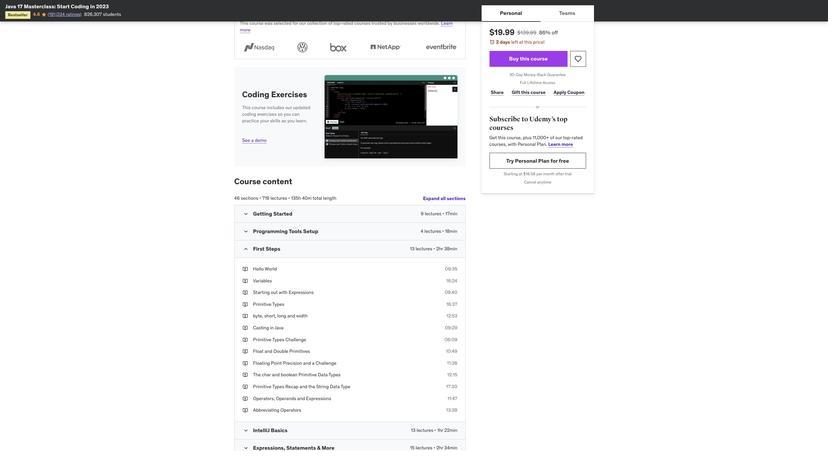 Task type: describe. For each thing, give the bounding box(es) containing it.
access
[[543, 80, 556, 85]]

coding exercises
[[242, 89, 307, 99]]

so
[[278, 111, 283, 117]]

point
[[271, 360, 282, 366]]

$19.99
[[490, 27, 515, 37]]

4.6
[[33, 11, 40, 17]]

plus
[[523, 135, 532, 141]]

guarantee
[[548, 72, 566, 77]]

• for getting started
[[443, 211, 445, 217]]

skills
[[270, 118, 281, 124]]

statements
[[287, 445, 316, 451]]

2hr for first steps
[[437, 246, 444, 252]]

46 sections • 719 lectures • 135h 40m total length
[[234, 195, 337, 201]]

0 vertical spatial coding
[[71, 3, 89, 10]]

lectures for expressions, statements & more
[[416, 445, 433, 451]]

17
[[17, 3, 23, 10]]

this for buy
[[520, 55, 530, 62]]

box image
[[327, 41, 350, 54]]

and right float
[[265, 348, 273, 354]]

this for this course includes our updated coding exercises so you can practice your skills as you learn.
[[242, 105, 251, 111]]

• left the "135h 40m"
[[289, 195, 290, 201]]

2hr for expressions, statements & more
[[437, 445, 444, 451]]

at inside starting at $16.58 per month after trial cancel anytime
[[519, 172, 523, 177]]

subscribe to udemy's top courses
[[490, 115, 568, 132]]

xsmall image for starting out with expressions
[[243, 290, 248, 296]]

0 vertical spatial data
[[318, 372, 328, 378]]

the
[[253, 372, 261, 378]]

alarm image
[[490, 39, 495, 45]]

top
[[558, 115, 568, 123]]

left
[[512, 39, 519, 45]]

lectures right the 719 at the top left of the page
[[271, 195, 287, 201]]

hello world
[[253, 266, 277, 272]]

• for programming tools setup
[[443, 228, 444, 234]]

try personal plan for free
[[507, 157, 570, 164]]

hello
[[253, 266, 264, 272]]

bestseller
[[8, 12, 28, 17]]

primitive types recap and the string data type
[[253, 384, 351, 390]]

learn for get this course, plus 11,000+ of our top-rated courses, with personal plan.
[[549, 141, 561, 147]]

abbreviating
[[253, 407, 280, 413]]

1 vertical spatial for
[[551, 157, 558, 164]]

the
[[309, 384, 315, 390]]

intellij
[[253, 427, 270, 434]]

exercises
[[258, 111, 277, 117]]

apply coupon
[[554, 89, 585, 95]]

eventbrite image
[[422, 41, 460, 54]]

updated
[[293, 105, 311, 111]]

month
[[544, 172, 555, 177]]

xsmall image for variables
[[243, 278, 248, 284]]

13 for intellij basics
[[411, 427, 416, 433]]

steps
[[266, 246, 281, 252]]

xsmall image for float and double primitives
[[243, 348, 248, 355]]

types for primitive types
[[273, 301, 285, 307]]

learn for this course was selected for our collection of top-rated courses trusted by businesses worldwide.
[[442, 20, 453, 26]]

plan.
[[537, 141, 548, 147]]

1 vertical spatial coding
[[242, 89, 270, 99]]

started
[[274, 210, 293, 217]]

12:15
[[448, 372, 458, 378]]

small image for first
[[243, 246, 249, 252]]

826,307
[[84, 11, 102, 17]]

expand
[[423, 195, 440, 201]]

lectures for first steps
[[416, 246, 433, 252]]

total
[[313, 195, 322, 201]]

learn more for rated
[[549, 141, 574, 147]]

courses inside the subscribe to udemy's top courses
[[490, 124, 514, 132]]

primitive for primitive types recap and the string data type
[[253, 384, 272, 390]]

(191,034 ratings)
[[48, 11, 82, 17]]

volkswagen image
[[296, 41, 310, 54]]

primitive up 'the'
[[299, 372, 317, 378]]

09:29
[[445, 325, 458, 331]]

buy this course button
[[490, 51, 568, 67]]

the char and boolean primitive data types
[[253, 372, 341, 378]]

1 horizontal spatial data
[[330, 384, 340, 390]]

operands
[[276, 396, 297, 402]]

0 vertical spatial you
[[284, 111, 291, 117]]

sections inside dropdown button
[[447, 195, 466, 201]]

$16.58
[[524, 172, 536, 177]]

width
[[297, 313, 308, 319]]

as
[[282, 118, 287, 124]]

trusted
[[372, 20, 387, 26]]

floating point precision and a challenge
[[253, 360, 337, 366]]

18min
[[446, 228, 458, 234]]

by
[[388, 20, 393, 26]]

types for primitive types recap and the string data type
[[273, 384, 285, 390]]

tools
[[289, 228, 302, 235]]

&
[[317, 445, 321, 451]]

getting
[[253, 210, 272, 217]]

lectures for getting started
[[425, 211, 442, 217]]

• for intellij basics
[[435, 427, 437, 433]]

learn more link for rated
[[549, 141, 574, 147]]

exercises
[[271, 89, 307, 99]]

cancel
[[525, 180, 537, 185]]

primitive types challenge
[[253, 337, 307, 343]]

small image for getting
[[243, 211, 249, 217]]

course inside button
[[531, 55, 548, 62]]

0 vertical spatial a
[[252, 137, 254, 143]]

xsmall image for casting in java
[[243, 325, 248, 331]]

09:35
[[446, 266, 458, 272]]

2 vertical spatial personal
[[516, 157, 538, 164]]

small image for expressions,
[[243, 445, 249, 451]]

135h 40m
[[291, 195, 312, 201]]

programming
[[253, 228, 288, 235]]

first steps
[[253, 246, 281, 252]]

0 horizontal spatial top-
[[334, 20, 343, 26]]

xsmall image for primitive types recap and the string data type
[[243, 384, 248, 390]]

xsmall image for abbreviating operators
[[243, 407, 248, 414]]

course
[[234, 176, 261, 187]]

boolean
[[281, 372, 298, 378]]

apply
[[554, 89, 567, 95]]

full
[[521, 80, 527, 85]]

1 vertical spatial challenge
[[316, 360, 337, 366]]

this course was selected for our collection of top-rated courses trusted by businesses worldwide.
[[240, 20, 440, 26]]

primitives
[[290, 348, 310, 354]]

15 lectures • 2hr 34min
[[411, 445, 458, 451]]

programming tools setup
[[253, 228, 319, 235]]

13 lectures • 2hr 38min
[[410, 246, 458, 252]]

our inside get this course, plus 11,000+ of our top-rated courses, with personal plan.
[[556, 135, 563, 141]]

selected
[[274, 20, 292, 26]]

xsmall image for primitive types challenge
[[243, 337, 248, 343]]

10:49
[[446, 348, 458, 354]]

expressions for operators, operands and expressions
[[306, 396, 332, 402]]

0 vertical spatial at
[[520, 39, 524, 45]]

gift this course link
[[511, 86, 548, 99]]

11:47
[[448, 396, 458, 402]]

byte, short, long and width
[[253, 313, 308, 319]]

22min
[[445, 427, 458, 433]]

small image for programming
[[243, 228, 249, 235]]

intellij basics
[[253, 427, 288, 434]]

types for primitive types challenge
[[273, 337, 285, 343]]

primitive for primitive types challenge
[[253, 337, 272, 343]]

4
[[421, 228, 424, 234]]

operators,
[[253, 396, 275, 402]]

more for get this course, plus 11,000+ of our top-rated courses, with personal plan.
[[562, 141, 574, 147]]

course content
[[234, 176, 292, 187]]

casting
[[253, 325, 269, 331]]

and right char
[[272, 372, 280, 378]]



Task type: vqa. For each thing, say whether or not it's contained in the screenshot.
third xsmall image from the bottom of the page
yes



Task type: locate. For each thing, give the bounding box(es) containing it.
0 horizontal spatial a
[[252, 137, 254, 143]]

operators
[[281, 407, 301, 413]]

data left type
[[330, 384, 340, 390]]

1 horizontal spatial for
[[551, 157, 558, 164]]

of right 11,000+
[[551, 135, 555, 141]]

of inside get this course, plus 11,000+ of our top-rated courses, with personal plan.
[[551, 135, 555, 141]]

1 vertical spatial expressions
[[306, 396, 332, 402]]

data up string
[[318, 372, 328, 378]]

1 horizontal spatial learn
[[549, 141, 561, 147]]

you right the as
[[288, 118, 295, 124]]

1 small image from the top
[[243, 211, 249, 217]]

xsmall image
[[243, 278, 248, 284], [243, 290, 248, 296], [243, 301, 248, 308], [243, 337, 248, 343], [243, 348, 248, 355], [243, 360, 248, 367], [243, 396, 248, 402], [243, 407, 248, 414]]

personal up $19.99
[[501, 10, 523, 16]]

• left 17min
[[443, 211, 445, 217]]

2hr left 34min
[[437, 445, 444, 451]]

string
[[317, 384, 329, 390]]

small image left programming
[[243, 228, 249, 235]]

challenge up string
[[316, 360, 337, 366]]

expressions up width
[[289, 290, 314, 296]]

java
[[5, 3, 16, 10], [275, 325, 284, 331]]

13:39
[[447, 407, 458, 413]]

expressions,
[[253, 445, 285, 451]]

a right see
[[252, 137, 254, 143]]

starting at $16.58 per month after trial cancel anytime
[[504, 172, 572, 185]]

1 vertical spatial java
[[275, 325, 284, 331]]

0 vertical spatial learn
[[442, 20, 453, 26]]

ratings)
[[66, 11, 82, 17]]

0 horizontal spatial challenge
[[286, 337, 307, 343]]

back
[[538, 72, 547, 77]]

float
[[253, 348, 264, 354]]

small image
[[243, 211, 249, 217], [243, 228, 249, 235], [243, 246, 249, 252], [243, 445, 249, 451]]

and down primitive types recap and the string data type
[[298, 396, 305, 402]]

6 xsmall image from the top
[[243, 360, 248, 367]]

4 lectures • 18min
[[421, 228, 458, 234]]

• left 1hr
[[435, 427, 437, 433]]

double
[[274, 348, 289, 354]]

top- right collection
[[334, 20, 343, 26]]

collection
[[307, 20, 328, 26]]

for right selected
[[293, 20, 299, 26]]

2 horizontal spatial our
[[556, 135, 563, 141]]

in right casting
[[270, 325, 274, 331]]

more inside learn more
[[240, 27, 251, 33]]

learn.
[[296, 118, 308, 124]]

1 horizontal spatial learn more
[[549, 141, 574, 147]]

setup
[[303, 228, 319, 235]]

0 vertical spatial our
[[300, 20, 306, 26]]

you
[[284, 111, 291, 117], [288, 118, 295, 124]]

0 horizontal spatial of
[[329, 20, 333, 26]]

2 xsmall image from the top
[[243, 290, 248, 296]]

13
[[410, 246, 415, 252], [411, 427, 416, 433]]

demo
[[255, 137, 267, 143]]

was
[[265, 20, 273, 26]]

0 vertical spatial more
[[240, 27, 251, 33]]

5 xsmall image from the top
[[243, 384, 248, 390]]

0 horizontal spatial courses
[[355, 20, 371, 26]]

3 xsmall image from the top
[[243, 301, 248, 308]]

or
[[536, 104, 540, 109]]

0 vertical spatial learn more link
[[240, 20, 453, 33]]

expressions for starting out with expressions
[[289, 290, 314, 296]]

udemy's
[[530, 115, 556, 123]]

starting down try
[[504, 172, 519, 177]]

4 xsmall image from the top
[[243, 372, 248, 379]]

5 xsmall image from the top
[[243, 348, 248, 355]]

3 xsmall image from the top
[[243, 325, 248, 331]]

and right long
[[288, 313, 295, 319]]

our left collection
[[300, 20, 306, 26]]

start
[[57, 3, 70, 10]]

rated inside get this course, plus 11,000+ of our top-rated courses, with personal plan.
[[572, 135, 583, 141]]

2 vertical spatial our
[[556, 135, 563, 141]]

learn more up box image
[[240, 20, 453, 33]]

0 vertical spatial 13
[[410, 246, 415, 252]]

1 xsmall image from the top
[[243, 266, 248, 273]]

this inside this course includes our updated coding exercises so you can practice your skills as you learn.
[[242, 105, 251, 111]]

and down primitives
[[304, 360, 311, 366]]

1 vertical spatial a
[[312, 360, 315, 366]]

courses down subscribe
[[490, 124, 514, 132]]

this down "$139.99"
[[525, 39, 533, 45]]

1 vertical spatial learn
[[549, 141, 561, 147]]

0 vertical spatial learn more
[[240, 20, 453, 33]]

teams
[[560, 10, 576, 16]]

at left $16.58
[[519, 172, 523, 177]]

teams button
[[541, 5, 595, 21]]

1 vertical spatial you
[[288, 118, 295, 124]]

0 horizontal spatial with
[[279, 290, 288, 296]]

0 horizontal spatial coding
[[71, 3, 89, 10]]

recap
[[286, 384, 299, 390]]

java 17 masterclass: start coding in 2023
[[5, 3, 109, 10]]

personal down plus on the right of the page
[[518, 141, 536, 147]]

businesses
[[394, 20, 417, 26]]

this inside get this course, plus 11,000+ of our top-rated courses, with personal plan.
[[499, 135, 506, 141]]

tab list
[[482, 5, 595, 22]]

09:40
[[445, 290, 458, 296]]

long
[[278, 313, 287, 319]]

11:36
[[448, 360, 458, 366]]

starting for starting at $16.58 per month after trial cancel anytime
[[504, 172, 519, 177]]

1 horizontal spatial starting
[[504, 172, 519, 177]]

2 sections from the left
[[447, 195, 466, 201]]

0 horizontal spatial learn more link
[[240, 20, 453, 33]]

1 horizontal spatial rated
[[572, 135, 583, 141]]

getting started
[[253, 210, 293, 217]]

• left 34min
[[434, 445, 436, 451]]

top- inside get this course, plus 11,000+ of our top-rated courses, with personal plan.
[[564, 135, 573, 141]]

13 for first steps
[[410, 246, 415, 252]]

with inside get this course, plus 11,000+ of our top-rated courses, with personal plan.
[[508, 141, 517, 147]]

0 vertical spatial java
[[5, 3, 16, 10]]

0 horizontal spatial for
[[293, 20, 299, 26]]

sections right all
[[447, 195, 466, 201]]

floating
[[253, 360, 270, 366]]

1 vertical spatial in
[[270, 325, 274, 331]]

course left was
[[250, 20, 264, 26]]

7 xsmall image from the top
[[243, 396, 248, 402]]

0 horizontal spatial rated
[[343, 20, 354, 26]]

1 horizontal spatial java
[[275, 325, 284, 331]]

1 horizontal spatial more
[[562, 141, 574, 147]]

lectures right 9
[[425, 211, 442, 217]]

our right 11,000+
[[556, 135, 563, 141]]

apply coupon button
[[553, 86, 587, 99]]

1 2hr from the top
[[437, 246, 444, 252]]

0 vertical spatial top-
[[334, 20, 343, 26]]

masterclass:
[[24, 3, 56, 10]]

a
[[252, 137, 254, 143], [312, 360, 315, 366]]

lectures right 15
[[416, 445, 433, 451]]

starting inside starting at $16.58 per month after trial cancel anytime
[[504, 172, 519, 177]]

0 vertical spatial in
[[90, 3, 95, 10]]

plan
[[539, 157, 550, 164]]

1 vertical spatial this
[[242, 105, 251, 111]]

34min
[[445, 445, 458, 451]]

1 vertical spatial learn more link
[[549, 141, 574, 147]]

2hr left 38min
[[437, 246, 444, 252]]

0 horizontal spatial java
[[5, 3, 16, 10]]

11,000+
[[533, 135, 550, 141]]

small image
[[243, 427, 249, 434]]

float and double primitives
[[253, 348, 310, 354]]

personal inside get this course, plus 11,000+ of our top-rated courses, with personal plan.
[[518, 141, 536, 147]]

1 horizontal spatial our
[[300, 20, 306, 26]]

0 vertical spatial this
[[240, 20, 249, 26]]

xsmall image
[[243, 266, 248, 273], [243, 313, 248, 320], [243, 325, 248, 331], [243, 372, 248, 379], [243, 384, 248, 390]]

1 xsmall image from the top
[[243, 278, 248, 284]]

0 vertical spatial starting
[[504, 172, 519, 177]]

4 small image from the top
[[243, 445, 249, 451]]

days
[[500, 39, 511, 45]]

and left 'the'
[[300, 384, 308, 390]]

course up exercises
[[252, 105, 266, 111]]

for left the free
[[551, 157, 558, 164]]

courses left trusted
[[355, 20, 371, 26]]

learn more for top-
[[240, 20, 453, 33]]

1 vertical spatial rated
[[572, 135, 583, 141]]

starting for starting out with expressions
[[253, 290, 270, 296]]

2 xsmall image from the top
[[243, 313, 248, 320]]

this up the courses,
[[499, 135, 506, 141]]

1 vertical spatial with
[[279, 290, 288, 296]]

content
[[263, 176, 292, 187]]

personal
[[501, 10, 523, 16], [518, 141, 536, 147], [516, 157, 538, 164]]

this course includes our updated coding exercises so you can practice your skills as you learn.
[[242, 105, 311, 124]]

(191,034
[[48, 11, 65, 17]]

precision
[[283, 360, 302, 366]]

top-
[[334, 20, 343, 26], [564, 135, 573, 141]]

0 vertical spatial for
[[293, 20, 299, 26]]

30-
[[510, 72, 517, 77]]

lectures left 1hr
[[417, 427, 434, 433]]

this
[[525, 39, 533, 45], [520, 55, 530, 62], [522, 89, 530, 95], [499, 135, 506, 141]]

1 vertical spatial 13
[[411, 427, 416, 433]]

0 vertical spatial courses
[[355, 20, 371, 26]]

1 horizontal spatial top-
[[564, 135, 573, 141]]

more up the free
[[562, 141, 574, 147]]

13 lectures • 1hr 22min
[[411, 427, 458, 433]]

1 vertical spatial courses
[[490, 124, 514, 132]]

1 vertical spatial 2hr
[[437, 445, 444, 451]]

0 vertical spatial personal
[[501, 10, 523, 16]]

1 sections from the left
[[241, 195, 259, 201]]

learn more up the free
[[549, 141, 574, 147]]

0 horizontal spatial more
[[240, 27, 251, 33]]

this inside button
[[520, 55, 530, 62]]

0 vertical spatial of
[[329, 20, 333, 26]]

1 horizontal spatial of
[[551, 135, 555, 141]]

type
[[341, 384, 351, 390]]

course,
[[507, 135, 522, 141]]

1 vertical spatial our
[[286, 105, 292, 111]]

this right the buy
[[520, 55, 530, 62]]

off
[[552, 29, 559, 36]]

0 horizontal spatial sections
[[241, 195, 259, 201]]

1 vertical spatial of
[[551, 135, 555, 141]]

more for this course was selected for our collection of top-rated courses trusted by businesses worldwide.
[[240, 27, 251, 33]]

xsmall image for primitive types
[[243, 301, 248, 308]]

anytime
[[538, 180, 552, 185]]

• for expressions, statements & more
[[434, 445, 436, 451]]

with right the out
[[279, 290, 288, 296]]

learn more link up the free
[[549, 141, 574, 147]]

starting
[[504, 172, 519, 177], [253, 290, 270, 296]]

all
[[441, 195, 446, 201]]

our left "updated"
[[286, 105, 292, 111]]

expressions down string
[[306, 396, 332, 402]]

0 vertical spatial with
[[508, 141, 517, 147]]

sections
[[241, 195, 259, 201], [447, 195, 466, 201]]

1 horizontal spatial in
[[270, 325, 274, 331]]

sections right 46
[[241, 195, 259, 201]]

• left the 719 at the top left of the page
[[260, 195, 261, 201]]

0 horizontal spatial learn more
[[240, 20, 453, 33]]

1 vertical spatial top-
[[564, 135, 573, 141]]

learn right plan.
[[549, 141, 561, 147]]

this up coding
[[242, 105, 251, 111]]

learn right worldwide.
[[442, 20, 453, 26]]

lectures for programming tools setup
[[425, 228, 442, 234]]

course inside this course includes our updated coding exercises so you can practice your skills as you learn.
[[252, 105, 266, 111]]

our inside this course includes our updated coding exercises so you can practice your skills as you learn.
[[286, 105, 292, 111]]

small image down small image
[[243, 445, 249, 451]]

small image left the first
[[243, 246, 249, 252]]

can
[[292, 111, 300, 117]]

1 horizontal spatial coding
[[242, 89, 270, 99]]

learn more link
[[240, 20, 453, 33], [549, 141, 574, 147]]

primitive for primitive types
[[253, 301, 272, 307]]

0 vertical spatial 2hr
[[437, 246, 444, 252]]

1 horizontal spatial learn more link
[[549, 141, 574, 147]]

netapp image
[[367, 41, 405, 54]]

java left 17 on the top left of page
[[5, 3, 16, 10]]

per
[[537, 172, 543, 177]]

course up back
[[531, 55, 548, 62]]

course
[[250, 20, 264, 26], [531, 55, 548, 62], [531, 89, 546, 95], [252, 105, 266, 111]]

0 vertical spatial rated
[[343, 20, 354, 26]]

0 vertical spatial challenge
[[286, 337, 307, 343]]

lectures for intellij basics
[[417, 427, 434, 433]]

you right so
[[284, 111, 291, 117]]

char
[[262, 372, 271, 378]]

this left was
[[240, 20, 249, 26]]

1 horizontal spatial courses
[[490, 124, 514, 132]]

types up 'double'
[[273, 337, 285, 343]]

• for first steps
[[434, 246, 436, 252]]

small image left getting
[[243, 211, 249, 217]]

1 vertical spatial at
[[519, 172, 523, 177]]

17:30
[[447, 384, 458, 390]]

• left 18min
[[443, 228, 444, 234]]

this for get
[[499, 135, 506, 141]]

1 horizontal spatial sections
[[447, 195, 466, 201]]

personal inside "button"
[[501, 10, 523, 16]]

2 small image from the top
[[243, 228, 249, 235]]

learn more link for top-
[[240, 20, 453, 33]]

1 vertical spatial more
[[562, 141, 574, 147]]

lectures down 4
[[416, 246, 433, 252]]

this for this course was selected for our collection of top-rated courses trusted by businesses worldwide.
[[240, 20, 249, 26]]

1 horizontal spatial with
[[508, 141, 517, 147]]

1 vertical spatial starting
[[253, 290, 270, 296]]

types up string
[[329, 372, 341, 378]]

0 vertical spatial expressions
[[289, 290, 314, 296]]

xsmall image for operators, operands and expressions
[[243, 396, 248, 402]]

0 horizontal spatial our
[[286, 105, 292, 111]]

1 horizontal spatial challenge
[[316, 360, 337, 366]]

personal up $16.58
[[516, 157, 538, 164]]

types left recap
[[273, 384, 285, 390]]

tab list containing personal
[[482, 5, 595, 22]]

length
[[324, 195, 337, 201]]

top- down top
[[564, 135, 573, 141]]

xsmall image for byte, short, long and width
[[243, 313, 248, 320]]

2 2hr from the top
[[437, 445, 444, 451]]

course down lifetime
[[531, 89, 546, 95]]

learn more link up box image
[[240, 20, 453, 33]]

of right collection
[[329, 20, 333, 26]]

more
[[322, 445, 335, 451]]

expressions
[[289, 290, 314, 296], [306, 396, 332, 402]]

primitive up "operators,"
[[253, 384, 272, 390]]

4 xsmall image from the top
[[243, 337, 248, 343]]

1 vertical spatial personal
[[518, 141, 536, 147]]

2
[[497, 39, 499, 45]]

this
[[240, 20, 249, 26], [242, 105, 251, 111]]

lectures right 4
[[425, 228, 442, 234]]

• left 38min
[[434, 246, 436, 252]]

xsmall image for hello world
[[243, 266, 248, 273]]

06:09
[[445, 337, 458, 343]]

wishlist image
[[575, 55, 583, 63]]

more up nasdaq image
[[240, 27, 251, 33]]

xsmall image for the char and boolean primitive data types
[[243, 372, 248, 379]]

lifetime
[[528, 80, 542, 85]]

1 vertical spatial learn more
[[549, 141, 574, 147]]

this for gift
[[522, 89, 530, 95]]

xsmall image for floating point precision and a challenge
[[243, 360, 248, 367]]

data
[[318, 372, 328, 378], [330, 384, 340, 390]]

0 horizontal spatial data
[[318, 372, 328, 378]]

a up the char and boolean primitive data types
[[312, 360, 315, 366]]

java up primitive types challenge on the bottom of page
[[275, 325, 284, 331]]

practice
[[242, 118, 259, 124]]

3 small image from the top
[[243, 246, 249, 252]]

primitive down casting
[[253, 337, 272, 343]]

8 xsmall image from the top
[[243, 407, 248, 414]]

1 horizontal spatial a
[[312, 360, 315, 366]]

0 horizontal spatial learn
[[442, 20, 453, 26]]

17min
[[446, 211, 458, 217]]

see a demo
[[242, 137, 267, 143]]

0 horizontal spatial starting
[[253, 290, 270, 296]]

buy this course
[[510, 55, 548, 62]]

nasdaq image
[[240, 41, 278, 54]]

in up the 826,307
[[90, 3, 95, 10]]

get
[[490, 135, 497, 141]]

this right gift
[[522, 89, 530, 95]]

gift this course
[[512, 89, 546, 95]]

coding up coding
[[242, 89, 270, 99]]

starting down variables
[[253, 290, 270, 296]]

at right left
[[520, 39, 524, 45]]

1 vertical spatial data
[[330, 384, 340, 390]]

coding up ratings)
[[71, 3, 89, 10]]

with down "course," on the right
[[508, 141, 517, 147]]

primitive up byte,
[[253, 301, 272, 307]]

after
[[556, 172, 565, 177]]

challenge up primitives
[[286, 337, 307, 343]]

rated
[[343, 20, 354, 26], [572, 135, 583, 141]]

see a demo link
[[242, 132, 267, 144]]

your
[[260, 118, 269, 124]]

types up byte, short, long and width
[[273, 301, 285, 307]]

0 horizontal spatial in
[[90, 3, 95, 10]]



